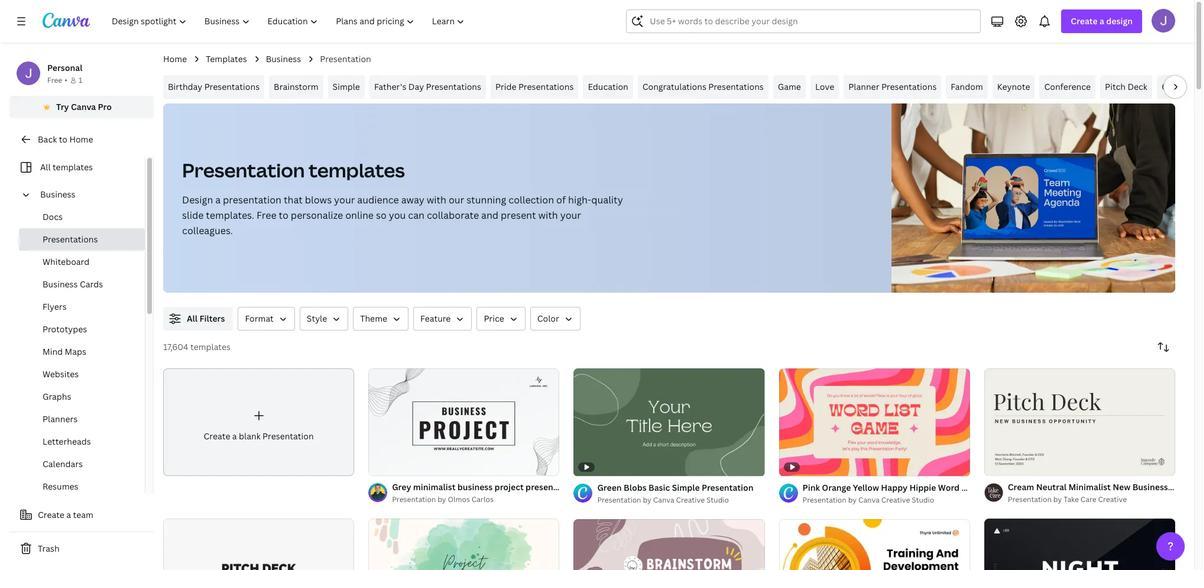Task type: locate. For each thing, give the bounding box(es) containing it.
party
[[1057, 482, 1079, 493]]

business up brainstorm
[[266, 53, 301, 64]]

2 presentation by canva creative studio link from the left
[[803, 494, 970, 506]]

1 horizontal spatial pitch
[[1170, 481, 1191, 493]]

day
[[409, 81, 424, 92]]

0 vertical spatial home
[[163, 53, 187, 64]]

1 horizontal spatial your
[[560, 209, 581, 222]]

1 vertical spatial home
[[69, 134, 93, 145]]

home up all templates link
[[69, 134, 93, 145]]

1 horizontal spatial simple
[[672, 482, 700, 493]]

creative
[[1098, 494, 1127, 504], [676, 495, 705, 505], [882, 495, 910, 505]]

of left 18
[[998, 462, 1007, 470]]

templates up audience
[[309, 157, 405, 183]]

style button
[[300, 307, 348, 331]]

calendars
[[43, 458, 83, 469]]

0 horizontal spatial free
[[47, 75, 62, 85]]

0 horizontal spatial creative
[[676, 495, 705, 505]]

presentations
[[204, 81, 260, 92], [426, 81, 481, 92], [519, 81, 574, 92], [709, 81, 764, 92], [882, 81, 937, 92], [43, 234, 98, 245]]

of inside design a presentation that blows your audience away with our stunning collection of high-quality slide templates. free to personalize online so you can collaborate and present with your colleagues.
[[556, 193, 566, 206]]

0 horizontal spatial of
[[382, 462, 391, 470]]

business link up brainstorm
[[266, 53, 301, 66]]

•
[[65, 75, 67, 85]]

minimalist
[[1069, 481, 1111, 493]]

to right back
[[59, 134, 67, 145]]

your down high-
[[560, 209, 581, 222]]

congratulations
[[643, 81, 707, 92]]

by down 'blobs'
[[643, 495, 652, 505]]

presentation by canva creative studio link down happy
[[803, 494, 970, 506]]

1 horizontal spatial of
[[556, 193, 566, 206]]

presentations for birthday presentations
[[204, 81, 260, 92]]

1 horizontal spatial create
[[204, 430, 230, 442]]

presentation up templates.
[[223, 193, 281, 206]]

business
[[458, 481, 493, 493]]

0 horizontal spatial simple
[[333, 81, 360, 92]]

create for create a design
[[1071, 15, 1098, 27]]

presentations for pride presentations
[[519, 81, 574, 92]]

presentation inside cream neutral minimalist new business pitch de presentation by take care creative
[[1008, 494, 1052, 504]]

of left high-
[[556, 193, 566, 206]]

1 horizontal spatial business link
[[266, 53, 301, 66]]

with down collection
[[538, 209, 558, 222]]

presentations right day
[[426, 81, 481, 92]]

new
[[1113, 481, 1131, 493]]

2 horizontal spatial 1
[[993, 462, 996, 470]]

0 vertical spatial your
[[334, 193, 355, 206]]

simple link
[[328, 75, 365, 99]]

home link
[[163, 53, 187, 66]]

studio inside pink orange yellow happy hippie word list game presentation party presentation by canva creative studio
[[912, 495, 934, 505]]

presentations left game link on the right top of page
[[709, 81, 764, 92]]

presentations down the templates link
[[204, 81, 260, 92]]

0 horizontal spatial canva
[[71, 101, 96, 112]]

canva inside "green blobs basic simple presentation presentation by canva creative studio"
[[653, 495, 674, 505]]

create left design at the top right of page
[[1071, 15, 1098, 27]]

slide
[[182, 209, 204, 222]]

a up templates.
[[215, 193, 221, 206]]

by inside grey minimalist business project presentation presentation by olmos carlos
[[438, 494, 446, 504]]

green
[[597, 482, 622, 493]]

back to home
[[38, 134, 93, 145]]

letterheads link
[[19, 430, 145, 453]]

free left • at the top of page
[[47, 75, 62, 85]]

all for all filters
[[187, 313, 198, 324]]

17,604
[[163, 341, 188, 352]]

pitch left deck
[[1105, 81, 1126, 92]]

planner presentations link
[[844, 75, 942, 99]]

pitch left "de"
[[1170, 481, 1191, 493]]

free right templates.
[[257, 209, 277, 222]]

0 horizontal spatial templates
[[53, 161, 93, 173]]

grey minimalist business project presentation image
[[368, 368, 560, 476]]

1 vertical spatial simple
[[672, 482, 700, 493]]

keynote
[[997, 81, 1030, 92]]

word
[[938, 482, 960, 493]]

pitch deck
[[1105, 81, 1148, 92]]

0 vertical spatial business link
[[266, 53, 301, 66]]

creative down happy
[[882, 495, 910, 505]]

0 horizontal spatial to
[[59, 134, 67, 145]]

0 vertical spatial presentation
[[223, 193, 281, 206]]

graphs link
[[19, 386, 145, 408]]

creative down cream neutral minimalist new business pitch de link
[[1098, 494, 1127, 504]]

0 horizontal spatial all
[[40, 161, 51, 173]]

pride presentations link
[[491, 75, 579, 99]]

of for cream neutral minimalist new business pitch de
[[998, 462, 1007, 470]]

birthday
[[168, 81, 202, 92]]

price button
[[477, 307, 525, 331]]

canva inside button
[[71, 101, 96, 112]]

black and gray gradient professional presentation image
[[984, 518, 1176, 570]]

creative inside "green blobs basic simple presentation presentation by canva creative studio"
[[676, 495, 705, 505]]

by down 'yellow'
[[848, 495, 857, 505]]

0 horizontal spatial presentation
[[223, 193, 281, 206]]

presentation
[[223, 193, 281, 206], [526, 481, 578, 493]]

price
[[484, 313, 504, 324]]

1 horizontal spatial game
[[978, 482, 1002, 493]]

simple right basic
[[672, 482, 700, 493]]

1 horizontal spatial templates
[[190, 341, 231, 352]]

1 horizontal spatial 1
[[377, 462, 380, 470]]

free
[[47, 75, 62, 85], [257, 209, 277, 222]]

by
[[438, 494, 446, 504], [1054, 494, 1062, 504], [643, 495, 652, 505], [848, 495, 857, 505]]

1 left 18
[[993, 462, 996, 470]]

a inside "button"
[[66, 509, 71, 520]]

None search field
[[626, 9, 981, 33]]

high-
[[568, 193, 591, 206]]

to down that
[[279, 209, 289, 222]]

all filters button
[[163, 307, 233, 331]]

presentations inside the pride presentations link
[[519, 81, 574, 92]]

simple left the father's
[[333, 81, 360, 92]]

carlos
[[472, 494, 494, 504]]

canva down 'yellow'
[[859, 495, 880, 505]]

templates
[[309, 157, 405, 183], [53, 161, 93, 173], [190, 341, 231, 352]]

game right list
[[978, 482, 1002, 493]]

a inside dropdown button
[[1100, 15, 1105, 27]]

2 horizontal spatial create
[[1071, 15, 1098, 27]]

2 horizontal spatial of
[[998, 462, 1007, 470]]

0 horizontal spatial game
[[778, 81, 801, 92]]

0 horizontal spatial create
[[38, 509, 64, 520]]

game left "love"
[[778, 81, 801, 92]]

2 horizontal spatial templates
[[309, 157, 405, 183]]

with left our
[[427, 193, 446, 206]]

of left the "14"
[[382, 462, 391, 470]]

de
[[1193, 481, 1203, 493]]

a left team
[[66, 509, 71, 520]]

whiteboard
[[43, 256, 89, 267]]

1 of 18 link
[[984, 368, 1176, 476]]

1 vertical spatial all
[[187, 313, 198, 324]]

websites
[[43, 368, 79, 380]]

business up docs
[[40, 189, 75, 200]]

studio inside "green blobs basic simple presentation presentation by canva creative studio"
[[707, 495, 729, 505]]

0 vertical spatial create
[[1071, 15, 1098, 27]]

Sort by button
[[1152, 335, 1176, 359]]

create a team button
[[9, 503, 154, 527]]

business right new
[[1133, 481, 1168, 493]]

1 vertical spatial create
[[204, 430, 230, 442]]

a for presentation
[[215, 193, 221, 206]]

canva right 'try'
[[71, 101, 96, 112]]

mind
[[43, 346, 63, 357]]

templates down the filters
[[190, 341, 231, 352]]

templates for 17,604 templates
[[190, 341, 231, 352]]

0 horizontal spatial pitch
[[1105, 81, 1126, 92]]

create a team
[[38, 509, 93, 520]]

0 horizontal spatial business link
[[35, 183, 138, 206]]

planners link
[[19, 408, 145, 430]]

studio down green blobs basic simple presentation link
[[707, 495, 729, 505]]

1 inside "link"
[[993, 462, 996, 470]]

letterheads
[[43, 436, 91, 447]]

presentations inside the birthday presentations 'link'
[[204, 81, 260, 92]]

presentations inside congratulations presentations link
[[709, 81, 764, 92]]

0 horizontal spatial your
[[334, 193, 355, 206]]

cream neutral minimalist new business pitch de link
[[1008, 481, 1203, 494]]

neutral
[[1036, 481, 1067, 493]]

by down minimalist
[[438, 494, 446, 504]]

1 horizontal spatial creative
[[882, 495, 910, 505]]

0 vertical spatial free
[[47, 75, 62, 85]]

1 horizontal spatial presentation by canva creative studio link
[[803, 494, 970, 506]]

1 vertical spatial free
[[257, 209, 277, 222]]

1 vertical spatial with
[[538, 209, 558, 222]]

of inside "link"
[[998, 462, 1007, 470]]

create left blank
[[204, 430, 230, 442]]

jacob simon image
[[1152, 9, 1176, 33]]

design a presentation that blows your audience away with our stunning collection of high-quality slide templates. free to personalize online so you can collaborate and present with your colleagues.
[[182, 193, 623, 237]]

by inside cream neutral minimalist new business pitch de presentation by take care creative
[[1054, 494, 1062, 504]]

0 vertical spatial simple
[[333, 81, 360, 92]]

1 horizontal spatial presentation
[[526, 481, 578, 493]]

0 vertical spatial all
[[40, 161, 51, 173]]

1
[[79, 75, 82, 85], [377, 462, 380, 470], [993, 462, 996, 470]]

0 horizontal spatial presentation by canva creative studio link
[[597, 494, 754, 506]]

0 vertical spatial to
[[59, 134, 67, 145]]

father's day presentations link
[[370, 75, 486, 99]]

presentation inside design a presentation that blows your audience away with our stunning collection of high-quality slide templates. free to personalize online so you can collaborate and present with your colleagues.
[[223, 193, 281, 206]]

all inside 'button'
[[187, 313, 198, 324]]

2 vertical spatial create
[[38, 509, 64, 520]]

presentations inside planner presentations link
[[882, 81, 937, 92]]

list
[[962, 482, 976, 493]]

away
[[401, 193, 424, 206]]

2 horizontal spatial creative
[[1098, 494, 1127, 504]]

pitch deck link
[[1100, 75, 1152, 99]]

business link down all templates link
[[35, 183, 138, 206]]

0 horizontal spatial home
[[69, 134, 93, 145]]

presentation right project
[[526, 481, 578, 493]]

docs
[[43, 211, 63, 222]]

0 vertical spatial game
[[778, 81, 801, 92]]

1 left the "14"
[[377, 462, 380, 470]]

theme
[[360, 313, 387, 324]]

conference
[[1045, 81, 1091, 92]]

docs link
[[19, 206, 145, 228]]

you
[[389, 209, 406, 222]]

free •
[[47, 75, 67, 85]]

create inside "button"
[[38, 509, 64, 520]]

presentations right planner
[[882, 81, 937, 92]]

0 vertical spatial pitch
[[1105, 81, 1126, 92]]

templates for all templates
[[53, 161, 93, 173]]

a left design at the top right of page
[[1100, 15, 1105, 27]]

feature button
[[413, 307, 472, 331]]

olmos
[[448, 494, 470, 504]]

1 vertical spatial to
[[279, 209, 289, 222]]

calendars link
[[19, 453, 145, 475]]

personalize
[[291, 209, 343, 222]]

1 right • at the top of page
[[79, 75, 82, 85]]

all left the filters
[[187, 313, 198, 324]]

green blobs basic simple presentation presentation by canva creative studio
[[597, 482, 754, 505]]

presentations right pride
[[519, 81, 574, 92]]

business link
[[266, 53, 301, 66], [35, 183, 138, 206]]

creative down green blobs basic simple presentation link
[[676, 495, 705, 505]]

all down back
[[40, 161, 51, 173]]

education
[[588, 81, 628, 92]]

a for team
[[66, 509, 71, 520]]

flyers
[[43, 301, 67, 312]]

try
[[56, 101, 69, 112]]

a left blank
[[232, 430, 237, 442]]

0 horizontal spatial studio
[[707, 495, 729, 505]]

1 horizontal spatial all
[[187, 313, 198, 324]]

create inside dropdown button
[[1071, 15, 1098, 27]]

by left take
[[1054, 494, 1062, 504]]

green blobs basic simple presentation link
[[597, 481, 754, 494]]

1 horizontal spatial free
[[257, 209, 277, 222]]

templates
[[206, 53, 247, 64]]

a inside design a presentation that blows your audience away with our stunning collection of high-quality slide templates. free to personalize online so you can collaborate and present with your colleagues.
[[215, 193, 221, 206]]

0 vertical spatial with
[[427, 193, 446, 206]]

1 vertical spatial game
[[978, 482, 1002, 493]]

canva down basic
[[653, 495, 674, 505]]

business inside cream neutral minimalist new business pitch de presentation by take care creative
[[1133, 481, 1168, 493]]

1 vertical spatial pitch
[[1170, 481, 1191, 493]]

pride
[[496, 81, 517, 92]]

create for create a team
[[38, 509, 64, 520]]

and
[[481, 209, 499, 222]]

home up birthday
[[163, 53, 187, 64]]

1 presentation by canva creative studio link from the left
[[597, 494, 754, 506]]

1 horizontal spatial canva
[[653, 495, 674, 505]]

love
[[815, 81, 834, 92]]

1 horizontal spatial with
[[538, 209, 558, 222]]

create a blank presentation element
[[163, 368, 354, 476]]

2 horizontal spatial canva
[[859, 495, 880, 505]]

1 horizontal spatial studio
[[912, 495, 934, 505]]

team
[[73, 509, 93, 520]]

1 studio from the left
[[707, 495, 729, 505]]

your up online
[[334, 193, 355, 206]]

basic
[[649, 482, 670, 493]]

cream neutral minimalist new business pitch de presentation by take care creative
[[1008, 481, 1203, 504]]

business up flyers
[[43, 279, 78, 290]]

to
[[59, 134, 67, 145], [279, 209, 289, 222]]

templates down the back to home
[[53, 161, 93, 173]]

pink orange yellow happy hippie word list game presentation party presentation by canva creative studio
[[803, 482, 1079, 505]]

mind maps link
[[19, 341, 145, 363]]

business cards
[[43, 279, 103, 290]]

1 horizontal spatial to
[[279, 209, 289, 222]]

2 studio from the left
[[912, 495, 934, 505]]

presentation by canva creative studio link down basic
[[597, 494, 754, 506]]

studio down hippie
[[912, 495, 934, 505]]

1 vertical spatial presentation
[[526, 481, 578, 493]]

create down resumes
[[38, 509, 64, 520]]

planner presentations
[[849, 81, 937, 92]]



Task type: describe. For each thing, give the bounding box(es) containing it.
blank
[[239, 430, 261, 442]]

presentation by take care creative link
[[1008, 494, 1176, 506]]

by inside pink orange yellow happy hippie word list game presentation party presentation by canva creative studio
[[848, 495, 857, 505]]

1 for cream
[[993, 462, 996, 470]]

by inside "green blobs basic simple presentation presentation by canva creative studio"
[[643, 495, 652, 505]]

game inside pink orange yellow happy hippie word list game presentation party presentation by canva creative studio
[[978, 482, 1002, 493]]

1 for grey
[[377, 462, 380, 470]]

project
[[495, 481, 524, 493]]

beige brown pastel  playful manhwa illustration brainstorm presentation image
[[574, 519, 765, 570]]

pitch inside cream neutral minimalist new business pitch de presentation by take care creative
[[1170, 481, 1191, 493]]

presentations for congratulations presentations
[[709, 81, 764, 92]]

grey
[[392, 481, 411, 493]]

all for all templates
[[40, 161, 51, 173]]

design
[[1106, 15, 1133, 27]]

trash
[[38, 543, 60, 554]]

free inside design a presentation that blows your audience away with our stunning collection of high-quality slide templates. free to personalize online so you can collaborate and present with your colleagues.
[[257, 209, 277, 222]]

feature
[[420, 313, 451, 324]]

presentation inside grey minimalist business project presentation presentation by olmos carlos
[[392, 494, 436, 504]]

18
[[1008, 462, 1016, 470]]

father's
[[374, 81, 406, 92]]

trash link
[[9, 537, 154, 561]]

creative inside cream neutral minimalist new business pitch de presentation by take care creative
[[1098, 494, 1127, 504]]

modern pitch deck presentation template image
[[163, 518, 354, 570]]

1 horizontal spatial home
[[163, 53, 187, 64]]

all templates link
[[17, 156, 138, 179]]

templates link
[[206, 53, 247, 66]]

brainstorm
[[274, 81, 318, 92]]

design
[[182, 193, 213, 206]]

presentation by canva creative studio link for happy
[[803, 494, 970, 506]]

orange
[[822, 482, 851, 493]]

Search search field
[[650, 10, 973, 33]]

our
[[449, 193, 464, 206]]

create a design
[[1071, 15, 1133, 27]]

cream
[[1008, 481, 1034, 493]]

all filters
[[187, 313, 225, 324]]

1 of 14
[[377, 462, 400, 470]]

birthday presentations link
[[163, 75, 264, 99]]

game link
[[773, 75, 806, 99]]

resumes
[[43, 481, 78, 492]]

pink
[[803, 482, 820, 493]]

create for create a blank presentation
[[204, 430, 230, 442]]

prototypes
[[43, 323, 87, 335]]

presentation inside grey minimalist business project presentation presentation by olmos carlos
[[526, 481, 578, 493]]

grey minimalist business project presentation presentation by olmos carlos
[[392, 481, 578, 504]]

flyers link
[[19, 296, 145, 318]]

create a design button
[[1062, 9, 1142, 33]]

planners
[[43, 413, 78, 425]]

graphs
[[43, 391, 71, 402]]

personal
[[47, 62, 82, 73]]

pro
[[98, 101, 112, 112]]

presentation by canva creative studio link for simple
[[597, 494, 754, 506]]

to inside design a presentation that blows your audience away with our stunning collection of high-quality slide templates. free to personalize online so you can collaborate and present with your colleagues.
[[279, 209, 289, 222]]

beige brown minimal organic creative project presentation image
[[368, 518, 560, 570]]

17,604 templates
[[163, 341, 231, 352]]

format button
[[238, 307, 295, 331]]

prototypes link
[[19, 318, 145, 341]]

presentation templates
[[182, 157, 405, 183]]

create a blank presentation
[[204, 430, 314, 442]]

0 horizontal spatial with
[[427, 193, 446, 206]]

pride presentations
[[496, 81, 574, 92]]

templates for presentation templates
[[309, 157, 405, 183]]

business cards link
[[19, 273, 145, 296]]

online
[[345, 209, 374, 222]]

take
[[1064, 494, 1079, 504]]

simple inside "green blobs basic simple presentation presentation by canva creative studio"
[[672, 482, 700, 493]]

presentations for planner presentations
[[882, 81, 937, 92]]

color
[[537, 313, 559, 324]]

templates.
[[206, 209, 254, 222]]

company link
[[1157, 75, 1203, 99]]

deck
[[1128, 81, 1148, 92]]

yellow and white modern training and development presentation image
[[779, 519, 970, 570]]

top level navigation element
[[104, 9, 475, 33]]

canva inside pink orange yellow happy hippie word list game presentation party presentation by canva creative studio
[[859, 495, 880, 505]]

so
[[376, 209, 387, 222]]

1 of 14 link
[[368, 368, 560, 476]]

quality
[[591, 193, 623, 206]]

a for design
[[1100, 15, 1105, 27]]

14
[[392, 462, 400, 470]]

style
[[307, 313, 327, 324]]

fandom link
[[946, 75, 988, 99]]

cream neutral minimalist new business pitch deck presentation image
[[984, 368, 1176, 476]]

collection
[[509, 193, 554, 206]]

cards
[[80, 279, 103, 290]]

1 vertical spatial your
[[560, 209, 581, 222]]

collaborate
[[427, 209, 479, 222]]

color button
[[530, 307, 581, 331]]

pink orange yellow happy hippie word list game presentation party link
[[803, 481, 1079, 494]]

blobs
[[624, 482, 647, 493]]

brainstorm link
[[269, 75, 323, 99]]

birthday presentations
[[168, 81, 260, 92]]

education link
[[583, 75, 633, 99]]

game inside game link
[[778, 81, 801, 92]]

back to home link
[[9, 128, 154, 151]]

creative inside pink orange yellow happy hippie word list game presentation party presentation by canva creative studio
[[882, 495, 910, 505]]

grey minimalist business project presentation link
[[392, 481, 578, 494]]

minimalist
[[413, 481, 456, 493]]

congratulations presentations
[[643, 81, 764, 92]]

presentations inside the "father's day presentations" "link"
[[426, 81, 481, 92]]

whiteboard link
[[19, 251, 145, 273]]

of for grey minimalist business project presentation
[[382, 462, 391, 470]]

filters
[[200, 313, 225, 324]]

conference link
[[1040, 75, 1096, 99]]

a for blank
[[232, 430, 237, 442]]

1 vertical spatial business link
[[35, 183, 138, 206]]

try canva pro
[[56, 101, 112, 112]]

theme button
[[353, 307, 409, 331]]

presentations up whiteboard
[[43, 234, 98, 245]]

present
[[501, 209, 536, 222]]

can
[[408, 209, 425, 222]]

format
[[245, 313, 274, 324]]

0 horizontal spatial 1
[[79, 75, 82, 85]]



Task type: vqa. For each thing, say whether or not it's contained in the screenshot.
All related to All Filters
yes



